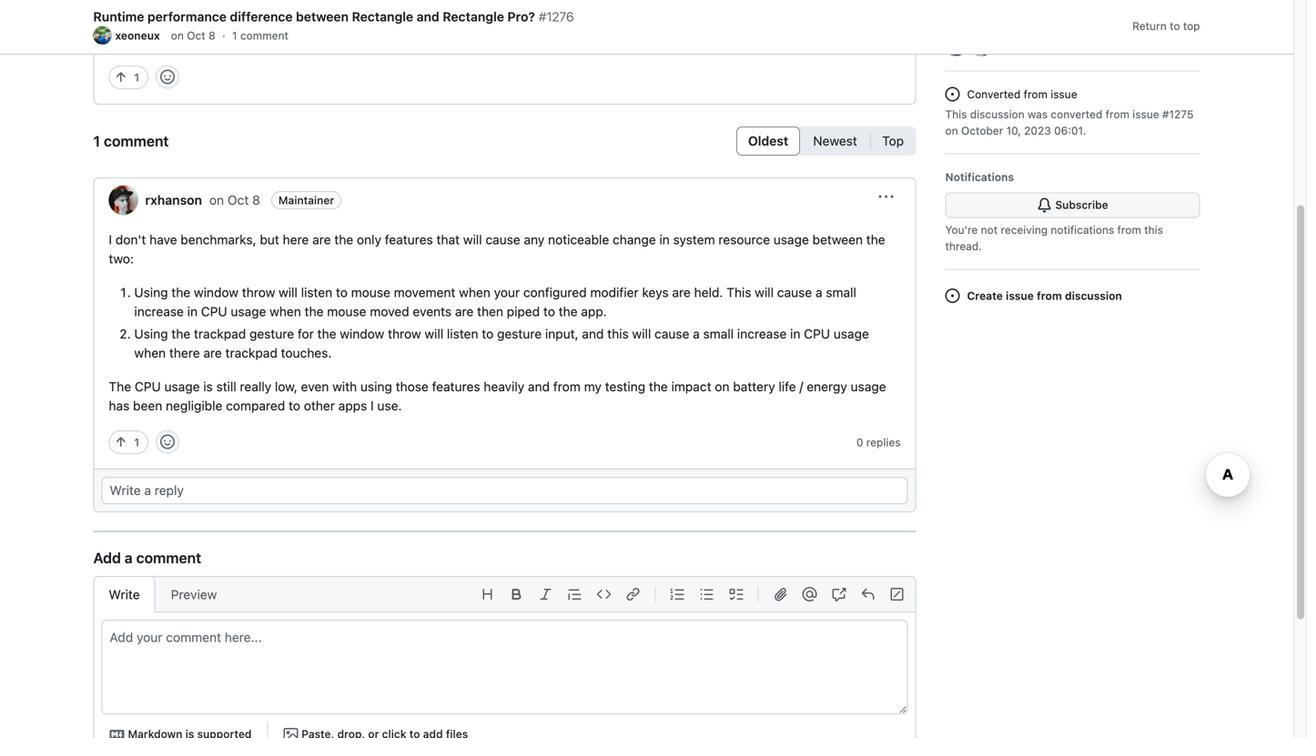 Task type: locate. For each thing, give the bounding box(es) containing it.
0 horizontal spatial there
[[132, 14, 163, 29]]

features inside i don't have benchmarks, but here are the only features that will cause any noticeable change in system resource usage between the two:
[[385, 232, 433, 247]]

using down have
[[134, 285, 168, 300]]

1 rectangle from the left
[[352, 9, 413, 24]]

this inside this discussion was converted from issue #1275 on october 10, 2023 06:01.
[[946, 108, 967, 121]]

trackpad up still
[[194, 326, 246, 341]]

on oct 8
[[209, 193, 260, 208]]

issue right create
[[1006, 290, 1034, 302]]

to left top
[[1170, 20, 1180, 32]]

2 vertical spatial and
[[528, 379, 550, 394]]

throw down "moved" in the top left of the page
[[388, 326, 421, 341]]

i
[[109, 232, 112, 247], [371, 398, 374, 413]]

code image
[[597, 587, 611, 602]]

add or remove reactions element down been
[[156, 430, 179, 454]]

when up then
[[459, 285, 491, 300]]

for left it?
[[266, 14, 283, 29]]

preview
[[171, 587, 217, 602]]

listen down then
[[447, 326, 478, 341]]

0 horizontal spatial issue
[[1006, 290, 1034, 302]]

listen down here
[[301, 285, 333, 300]]

from inside the cpu usage is still really low, even with using those features heavily and from my testing the impact on battery life / energy usage has been negligible compared to other apps i use.
[[553, 379, 581, 394]]

1 horizontal spatial this
[[1145, 224, 1164, 236]]

cpu down the benchmarks,
[[201, 304, 227, 319]]

has
[[109, 398, 130, 413]]

compared
[[226, 398, 285, 413]]

when
[[459, 285, 491, 300], [270, 304, 301, 319], [134, 346, 166, 361]]

any right the xeoneux
[[167, 14, 187, 29]]

0 horizontal spatial cause
[[486, 232, 521, 247]]

1 vertical spatial in
[[187, 304, 198, 319]]

two:
[[109, 251, 134, 266]]

0 vertical spatial between
[[296, 9, 349, 24]]

1 vertical spatial 8
[[252, 193, 260, 208]]

  text field
[[102, 621, 907, 714]]

newest
[[813, 133, 857, 148]]

0 horizontal spatial and
[[417, 9, 440, 24]]

1 horizontal spatial and
[[528, 379, 550, 394]]

throw
[[242, 285, 275, 300], [388, 326, 421, 341]]

0 vertical spatial small
[[826, 285, 857, 300]]

write
[[110, 483, 141, 498], [109, 587, 140, 602]]

1 vertical spatial issue opened image
[[946, 289, 960, 303]]

this right notifications
[[1145, 224, 1164, 236]]

discussion inside this discussion was converted from issue #1275 on october 10, 2023 06:01.
[[970, 108, 1025, 121]]

return
[[1133, 20, 1167, 32]]

1 vertical spatial oct
[[228, 193, 249, 208]]

there up negligible
[[169, 346, 200, 361]]

1 vertical spatial throw
[[388, 326, 421, 341]]

for inside are there any benchmarks for it? thanks!
[[266, 14, 283, 29]]

1 vertical spatial this
[[608, 326, 629, 341]]

top link
[[875, 131, 912, 151]]

features right the 'those'
[[432, 379, 480, 394]]

when up touches.
[[270, 304, 301, 319]]

trackpad up really
[[225, 346, 278, 361]]

issue opened image inside create issue from discussion link
[[946, 289, 960, 303]]

2 gesture from the left
[[497, 326, 542, 341]]

1 horizontal spatial cause
[[655, 326, 690, 341]]

write left reply at the bottom of the page
[[110, 483, 141, 498]]

tasklist image
[[729, 587, 743, 602]]

increase
[[134, 304, 184, 319], [737, 326, 787, 341]]

mouse
[[351, 285, 391, 300], [327, 304, 366, 319]]

1 vertical spatial small
[[703, 326, 734, 341]]

replies
[[867, 436, 901, 449]]

0 horizontal spatial rectangle
[[352, 9, 413, 24]]

0 vertical spatial using
[[134, 285, 168, 300]]

this up october
[[946, 108, 967, 121]]

1 vertical spatial features
[[432, 379, 480, 394]]

0 vertical spatial 1 button
[[109, 65, 148, 113]]

listen
[[301, 285, 333, 300], [447, 326, 478, 341]]

1 horizontal spatial 8
[[252, 193, 260, 208]]

for up touches.
[[298, 326, 314, 341]]

1 vertical spatial listen
[[447, 326, 478, 341]]

write for write a reply
[[110, 483, 141, 498]]

1 issue opened image from the top
[[946, 87, 960, 102]]

0 vertical spatial this
[[1145, 224, 1164, 236]]

window down "moved" in the top left of the page
[[340, 326, 385, 341]]

arrow up image
[[113, 435, 128, 450]]

mouse left "moved" in the top left of the page
[[327, 304, 366, 319]]

1 vertical spatial there
[[169, 346, 200, 361]]

this down modifier
[[608, 326, 629, 341]]

0 horizontal spatial this
[[608, 326, 629, 341]]

issue opened image for create issue from discussion
[[946, 289, 960, 303]]

1 button up write a reply
[[109, 430, 148, 478]]

cause down keys
[[655, 326, 690, 341]]

1 horizontal spatial any
[[524, 232, 545, 247]]

0 horizontal spatial when
[[134, 346, 166, 361]]

xeoneux link
[[93, 26, 164, 45]]

rxhanson link
[[109, 186, 202, 215]]

oct inside on oct 8 link
[[228, 193, 249, 208]]

comment down difference
[[240, 29, 289, 42]]

converted
[[1051, 108, 1103, 121]]

1 horizontal spatial gesture
[[497, 326, 542, 341]]

0 vertical spatial cpu
[[201, 304, 227, 319]]

2 horizontal spatial when
[[459, 285, 491, 300]]

this
[[946, 108, 967, 121], [727, 285, 752, 300]]

window
[[194, 285, 239, 300], [340, 326, 385, 341]]

2 vertical spatial in
[[790, 326, 801, 341]]

this right held. at right top
[[727, 285, 752, 300]]

this inside using the window throw will listen to mouse movement when your configured modifier keys are held. this will cause a small increase in cpu usage when the mouse moved events are then piped to the app. using the trackpad gesture for the window throw will listen to gesture input, and this will cause a small increase in cpu usage when there are trackpad touches.
[[727, 285, 752, 300]]

in
[[660, 232, 670, 247], [187, 304, 198, 319], [790, 326, 801, 341]]

october
[[962, 124, 1004, 137]]

1 horizontal spatial this
[[946, 108, 967, 121]]

1 vertical spatial cause
[[777, 285, 812, 300]]

write down add
[[109, 587, 140, 602]]

have
[[150, 232, 177, 247]]

discussion down notifications
[[1065, 290, 1123, 302]]

from right converted
[[1106, 108, 1130, 121]]

issue up converted
[[1051, 88, 1078, 101]]

on up the benchmarks,
[[209, 193, 224, 208]]

1 horizontal spatial window
[[340, 326, 385, 341]]

1 horizontal spatial oct
[[228, 193, 249, 208]]

are left then
[[455, 304, 474, 319]]

using up been
[[134, 326, 168, 341]]

this discussion was converted from issue #1275 on october 10, 2023 06:01.
[[946, 108, 1194, 137]]

comment up 'rxhanson' link
[[104, 132, 169, 150]]

even
[[301, 379, 329, 394]]

2 horizontal spatial and
[[582, 326, 604, 341]]

8 for on oct 8 · 1 comment
[[209, 29, 216, 42]]

1 horizontal spatial for
[[298, 326, 314, 341]]

cpu up been
[[135, 379, 161, 394]]

cause up your
[[486, 232, 521, 247]]

2 vertical spatial cpu
[[135, 379, 161, 394]]

1 vertical spatial cpu
[[804, 326, 830, 341]]

discussion down 'converted'
[[970, 108, 1025, 121]]

in inside i don't have benchmarks, but here are the only features that will cause any noticeable change in system resource usage between the two:
[[660, 232, 670, 247]]

will inside i don't have benchmarks, but here are the only features that will cause any noticeable change in system resource usage between the two:
[[463, 232, 482, 247]]

features inside the cpu usage is still really low, even with using those features heavily and from my testing the impact on battery life / energy usage has been negligible compared to other apps i use.
[[432, 379, 480, 394]]

write inside button
[[110, 483, 141, 498]]

add or remove reactions image
[[160, 70, 175, 84]]

gesture
[[250, 326, 294, 341], [497, 326, 542, 341]]

0 vertical spatial this
[[946, 108, 967, 121]]

2 add or remove reactions element from the top
[[156, 430, 179, 454]]

list ordered image
[[671, 587, 685, 602]]

issue opened image left create
[[946, 289, 960, 303]]

cause inside i don't have benchmarks, but here are the only features that will cause any noticeable change in system resource usage between the two:
[[486, 232, 521, 247]]

0 vertical spatial throw
[[242, 285, 275, 300]]

2 1 button from the top
[[109, 430, 148, 478]]

movement
[[394, 285, 456, 300]]

0 vertical spatial when
[[459, 285, 491, 300]]

notifications
[[1051, 224, 1115, 236]]

0 horizontal spatial discussion
[[970, 108, 1025, 121]]

window down the benchmarks,
[[194, 285, 239, 300]]

oldest link
[[741, 131, 796, 151]]

any left noticeable
[[524, 232, 545, 247]]

i left don't at the left top of the page
[[109, 232, 112, 247]]

2 vertical spatial cause
[[655, 326, 690, 341]]

add a comment tab list
[[93, 576, 233, 613]]

oct
[[187, 29, 205, 42], [228, 193, 249, 208]]

0 vertical spatial any
[[167, 14, 187, 29]]

usage right the resource
[[774, 232, 809, 247]]

rectangle left "pro?"
[[443, 9, 504, 24]]

converted
[[967, 88, 1021, 101]]

performance
[[147, 9, 227, 24]]

in down the benchmarks,
[[187, 304, 198, 319]]

in up /
[[790, 326, 801, 341]]

8 left ·
[[209, 29, 216, 42]]

negligible
[[166, 398, 223, 413]]

when up been
[[134, 346, 166, 361]]

0 horizontal spatial in
[[187, 304, 198, 319]]

1 vertical spatial between
[[813, 232, 863, 247]]

cpu up energy
[[804, 326, 830, 341]]

2 horizontal spatial cpu
[[804, 326, 830, 341]]

0 horizontal spatial for
[[266, 14, 283, 29]]

1 vertical spatial write
[[109, 587, 140, 602]]

0 vertical spatial comment
[[240, 29, 289, 42]]

bold image
[[509, 587, 524, 602]]

change
[[613, 232, 656, 247]]

increase down have
[[134, 304, 184, 319]]

1 vertical spatial this
[[727, 285, 752, 300]]

bell image
[[1037, 198, 1052, 213]]

1 vertical spatial when
[[270, 304, 301, 319]]

issue left #1275 at the top
[[1133, 108, 1160, 121]]

oct down performance on the left
[[187, 29, 205, 42]]

comment up add a comment tab list at bottom left
[[136, 550, 201, 567]]

oct for on oct 8 · 1 comment
[[187, 29, 205, 42]]

other
[[304, 398, 335, 413]]

subscribe button
[[946, 193, 1201, 218]]

0 vertical spatial window
[[194, 285, 239, 300]]

add a comment
[[93, 550, 201, 567]]

from down you're not receiving notifications from this thread. at the top of page
[[1037, 290, 1062, 302]]

quote image
[[568, 587, 582, 602]]

benchmarks
[[191, 14, 263, 29]]

increase up "battery"
[[737, 326, 787, 341]]

features
[[385, 232, 433, 247], [432, 379, 480, 394]]

1 button
[[109, 65, 148, 113], [109, 430, 148, 478]]

1 horizontal spatial increase
[[737, 326, 787, 341]]

0 vertical spatial features
[[385, 232, 433, 247]]

that
[[437, 232, 460, 247]]

gesture down piped
[[497, 326, 542, 341]]

i left use.
[[371, 398, 374, 413]]

0 horizontal spatial listen
[[301, 285, 333, 300]]

write inside button
[[109, 587, 140, 602]]

usage down but
[[231, 304, 266, 319]]

on right the impact
[[715, 379, 730, 394]]

discussion
[[970, 108, 1025, 121], [1065, 290, 1123, 302]]

issue opened image for this discussion was converted from issue #1275 on october 10, 2023 06:01.
[[946, 87, 960, 102]]

been
[[133, 398, 162, 413]]

small
[[826, 285, 857, 300], [703, 326, 734, 341]]

are right here
[[312, 232, 331, 247]]

was
[[1028, 108, 1048, 121]]

8 up but
[[252, 193, 260, 208]]

image image
[[283, 728, 298, 738]]

on left october
[[946, 124, 958, 137]]

oct up the benchmarks,
[[228, 193, 249, 208]]

list
[[737, 127, 916, 156]]

there up thanks!
[[132, 14, 163, 29]]

will right that
[[463, 232, 482, 247]]

there
[[132, 14, 163, 29], [169, 346, 200, 361]]

from left my
[[553, 379, 581, 394]]

reply image
[[861, 587, 875, 602]]

there inside using the window throw will listen to mouse movement when your configured modifier keys are held. this will cause a small increase in cpu usage when the mouse moved events are then piped to the app. using the trackpad gesture for the window throw will listen to gesture input, and this will cause a small increase in cpu usage when there are trackpad touches.
[[169, 346, 200, 361]]

add or remove reactions element right arrow up icon
[[156, 65, 179, 89]]

to down the low,
[[289, 398, 300, 413]]

0 horizontal spatial increase
[[134, 304, 184, 319]]

heading image
[[480, 587, 495, 602]]

1 vertical spatial i
[[371, 398, 374, 413]]

cpu
[[201, 304, 227, 319], [804, 326, 830, 341], [135, 379, 161, 394]]

1 button left add or remove reactions image
[[109, 65, 148, 113]]

list containing oldest
[[737, 127, 916, 156]]

1 vertical spatial for
[[298, 326, 314, 341]]

0 vertical spatial in
[[660, 232, 670, 247]]

issue opened image left 'converted'
[[946, 87, 960, 102]]

1 vertical spatial trackpad
[[225, 346, 278, 361]]

0 vertical spatial add or remove reactions element
[[156, 65, 179, 89]]

1 vertical spatial and
[[582, 326, 604, 341]]

0 vertical spatial issue opened image
[[946, 87, 960, 102]]

rectangle right it?
[[352, 9, 413, 24]]

0 horizontal spatial cpu
[[135, 379, 161, 394]]

throw down but
[[242, 285, 275, 300]]

any inside i don't have benchmarks, but here are the only features that will cause any noticeable change in system resource usage between the two:
[[524, 232, 545, 247]]

any inside are there any benchmarks for it? thanks!
[[167, 14, 187, 29]]

0 vertical spatial write
[[110, 483, 141, 498]]

use.
[[377, 398, 402, 413]]

@xeoneux image
[[93, 26, 112, 45]]

gesture up touches.
[[250, 326, 294, 341]]

0 vertical spatial for
[[266, 14, 283, 29]]

cause right held. at right top
[[777, 285, 812, 300]]

any
[[167, 14, 187, 29], [524, 232, 545, 247]]

1 horizontal spatial issue
[[1051, 88, 1078, 101]]

on oct 8 link
[[209, 191, 260, 210]]

2 vertical spatial issue
[[1006, 290, 1034, 302]]

piped
[[507, 304, 540, 319]]

from right notifications
[[1118, 224, 1142, 236]]

1 horizontal spatial in
[[660, 232, 670, 247]]

are right keys
[[672, 285, 691, 300]]

and inside using the window throw will listen to mouse movement when your configured modifier keys are held. this will cause a small increase in cpu usage when the mouse moved events are then piped to the app. using the trackpad gesture for the window throw will listen to gesture input, and this will cause a small increase in cpu usage when there are trackpad touches.
[[582, 326, 604, 341]]

0 vertical spatial i
[[109, 232, 112, 247]]

1 1 button from the top
[[109, 65, 148, 113]]

issue opened image
[[946, 87, 960, 102], [946, 289, 960, 303]]

1 horizontal spatial i
[[371, 398, 374, 413]]

0 horizontal spatial oct
[[187, 29, 205, 42]]

add or remove reactions element
[[156, 65, 179, 89], [156, 430, 179, 454]]

1 vertical spatial any
[[524, 232, 545, 247]]

the
[[334, 232, 353, 247], [867, 232, 886, 247], [171, 285, 191, 300], [305, 304, 324, 319], [559, 304, 578, 319], [171, 326, 191, 341], [317, 326, 336, 341], [649, 379, 668, 394]]

0 vertical spatial oct
[[187, 29, 205, 42]]

the
[[109, 379, 131, 394]]

in left system
[[660, 232, 670, 247]]

are up is
[[203, 346, 222, 361]]

configured
[[524, 285, 587, 300]]

1 vertical spatial 1 button
[[109, 430, 148, 478]]

0
[[857, 436, 864, 449]]

for inside using the window throw will listen to mouse movement when your configured modifier keys are held. this will cause a small increase in cpu usage when the mouse moved events are then piped to the app. using the trackpad gesture for the window throw will listen to gesture input, and this will cause a small increase in cpu usage when there are trackpad touches.
[[298, 326, 314, 341]]

0 horizontal spatial this
[[727, 285, 752, 300]]

1 add or remove reactions element from the top
[[156, 65, 179, 89]]

2 issue opened image from the top
[[946, 289, 960, 303]]

to
[[1170, 20, 1180, 32], [336, 285, 348, 300], [544, 304, 555, 319], [482, 326, 494, 341], [289, 398, 300, 413]]

features left that
[[385, 232, 433, 247]]

1 horizontal spatial there
[[169, 346, 200, 361]]

mouse up "moved" in the top left of the page
[[351, 285, 391, 300]]

issue inside this discussion was converted from issue #1275 on october 10, 2023 06:01.
[[1133, 108, 1160, 121]]

1
[[232, 29, 237, 42], [134, 71, 139, 84], [93, 132, 100, 150], [134, 436, 139, 449]]

@xeoneux image
[[946, 34, 967, 56]]

1 vertical spatial issue
[[1133, 108, 1160, 121]]

1 horizontal spatial discussion
[[1065, 290, 1123, 302]]

2023
[[1025, 124, 1051, 137]]



Task type: vqa. For each thing, say whether or not it's contained in the screenshot.
it?
yes



Task type: describe. For each thing, give the bounding box(es) containing it.
1 horizontal spatial cpu
[[201, 304, 227, 319]]

notifications
[[946, 171, 1014, 183]]

this inside you're not receiving notifications from this thread.
[[1145, 224, 1164, 236]]

you're
[[946, 224, 978, 236]]

add
[[93, 550, 121, 567]]

are
[[109, 14, 129, 29]]

runtime performance difference between rectangle and rectangle pro? link
[[93, 7, 535, 26]]

those
[[396, 379, 429, 394]]

0 replies
[[857, 436, 901, 449]]

i inside i don't have benchmarks, but here are the only features that will cause any noticeable change in system resource usage between the two:
[[109, 232, 112, 247]]

0 horizontal spatial window
[[194, 285, 239, 300]]

0 horizontal spatial small
[[703, 326, 734, 341]]

difference
[[230, 9, 293, 24]]

here
[[283, 232, 309, 247]]

1 horizontal spatial small
[[826, 285, 857, 300]]

really
[[240, 379, 271, 394]]

1 vertical spatial discussion
[[1065, 290, 1123, 302]]

runtime
[[93, 9, 144, 24]]

thread.
[[946, 240, 982, 253]]

xeoneux
[[115, 29, 160, 42]]

battery
[[733, 379, 775, 394]]

held.
[[694, 285, 723, 300]]

then
[[477, 304, 504, 319]]

only
[[357, 232, 381, 247]]

0 vertical spatial increase
[[134, 304, 184, 319]]

  text field inside write tab panel
[[102, 621, 907, 714]]

are there any benchmarks for it? thanks!
[[109, 14, 300, 48]]

to left movement
[[336, 285, 348, 300]]

it?
[[286, 14, 300, 29]]

your
[[494, 285, 520, 300]]

create issue from discussion link
[[946, 288, 1123, 304]]

modifier
[[590, 285, 639, 300]]

usage up negligible
[[164, 379, 200, 394]]

1 gesture from the left
[[250, 326, 294, 341]]

moved
[[370, 304, 409, 319]]

italic image
[[539, 587, 553, 602]]

is
[[203, 379, 213, 394]]

on down performance on the left
[[171, 29, 184, 42]]

1 button for add or remove reactions icon on the bottom of page
[[109, 430, 148, 478]]

still
[[216, 379, 236, 394]]

energy
[[807, 379, 848, 394]]

2 vertical spatial comment
[[136, 550, 201, 567]]

between inside i don't have benchmarks, but here are the only features that will cause any noticeable change in system resource usage between the two:
[[813, 232, 863, 247]]

from up was
[[1024, 88, 1048, 101]]

1 button for add or remove reactions image
[[109, 65, 148, 113]]

from inside this discussion was converted from issue #1275 on october 10, 2023 06:01.
[[1106, 108, 1130, 121]]

paperclip image
[[774, 587, 788, 602]]

there inside are there any benchmarks for it? thanks!
[[132, 14, 163, 29]]

resource
[[719, 232, 770, 247]]

add or remove reactions element for the 1 button associated with add or remove reactions image
[[156, 65, 179, 89]]

impact
[[672, 379, 712, 394]]

diff ignored image
[[890, 587, 905, 602]]

i inside the cpu usage is still really low, even with using those features heavily and from my testing the impact on battery life / energy usage has been negligible compared to other apps i use.
[[371, 398, 374, 413]]

/
[[800, 379, 804, 394]]

using the window throw will listen to mouse movement when your configured modifier keys are held. this will cause a small increase in cpu usage when the mouse moved events are then piped to the app. using the trackpad gesture for the window throw will listen to gesture input, and this will cause a small increase in cpu usage when there are trackpad touches.
[[134, 285, 869, 361]]

mention image
[[803, 587, 817, 602]]

top
[[883, 133, 904, 148]]

#1276
[[539, 9, 574, 24]]

rxhanson
[[145, 193, 202, 208]]

create
[[967, 290, 1003, 302]]

write tab panel
[[94, 620, 916, 738]]

pro?
[[508, 9, 535, 24]]

0 vertical spatial mouse
[[351, 285, 391, 300]]

2 using from the top
[[134, 326, 168, 341]]

life
[[779, 379, 796, 394]]

to inside the cpu usage is still really low, even with using those features heavily and from my testing the impact on battery life / energy usage has been negligible compared to other apps i use.
[[289, 398, 300, 413]]

will down events
[[425, 326, 444, 341]]

benchmarks,
[[181, 232, 256, 247]]

subscribe
[[1056, 199, 1109, 211]]

will right held. at right top
[[755, 285, 774, 300]]

usage inside i don't have benchmarks, but here are the only features that will cause any noticeable change in system resource usage between the two:
[[774, 232, 809, 247]]

don't
[[116, 232, 146, 247]]

1 horizontal spatial listen
[[447, 326, 478, 341]]

add or remove reactions image
[[160, 435, 175, 449]]

and inside the cpu usage is still really low, even with using those features heavily and from my testing the impact on battery life / energy usage has been negligible compared to other apps i use.
[[528, 379, 550, 394]]

add or remove reactions element for the 1 button associated with add or remove reactions icon on the bottom of page
[[156, 430, 179, 454]]

@rxhanson image
[[971, 34, 993, 56]]

but
[[260, 232, 279, 247]]

low,
[[275, 379, 298, 394]]

newest link
[[805, 131, 866, 151]]

0 vertical spatial and
[[417, 9, 440, 24]]

the inside the cpu usage is still really low, even with using those features heavily and from my testing the impact on battery life / energy usage has been negligible compared to other apps i use.
[[649, 379, 668, 394]]

1 vertical spatial window
[[340, 326, 385, 341]]

testing
[[605, 379, 646, 394]]

heavily
[[484, 379, 525, 394]]

0 vertical spatial trackpad
[[194, 326, 246, 341]]

2 rectangle from the left
[[443, 9, 504, 24]]

with
[[332, 379, 357, 394]]

converted from issue
[[967, 88, 1078, 101]]

markdown image
[[110, 728, 124, 738]]

#1275
[[1163, 108, 1194, 121]]

are inside i don't have benchmarks, but here are the only features that will cause any noticeable change in system resource usage between the two:
[[312, 232, 331, 247]]

not
[[981, 224, 998, 236]]

on inside this discussion was converted from issue #1275 on october 10, 2023 06:01.
[[946, 124, 958, 137]]

on oct 8 · 1 comment
[[171, 29, 289, 42]]

0 horizontal spatial throw
[[242, 285, 275, 300]]

to inside 'link'
[[1170, 20, 1180, 32]]

to down configured
[[544, 304, 555, 319]]

app.
[[581, 304, 607, 319]]

8 for on oct 8
[[252, 193, 260, 208]]

06:01.
[[1055, 124, 1087, 137]]

2 vertical spatial when
[[134, 346, 166, 361]]

2 horizontal spatial in
[[790, 326, 801, 341]]

write a reply
[[110, 483, 184, 498]]

1 horizontal spatial throw
[[388, 326, 421, 341]]

keys
[[642, 285, 669, 300]]

1 comment
[[93, 132, 169, 150]]

this inside using the window throw will listen to mouse movement when your configured modifier keys are held. this will cause a small increase in cpu usage when the mouse moved events are then piped to the app. using the trackpad gesture for the window throw will listen to gesture input, and this will cause a small increase in cpu usage when there are trackpad touches.
[[608, 326, 629, 341]]

preview button
[[155, 576, 233, 613]]

0 horizontal spatial between
[[296, 9, 349, 24]]

write for write
[[109, 587, 140, 602]]

will down keys
[[632, 326, 651, 341]]

usage up energy
[[834, 326, 869, 341]]

maintainer
[[279, 194, 334, 207]]

a inside button
[[144, 483, 151, 498]]

the cpu usage is still really low, even with using those features heavily and from my testing the impact on battery life / energy usage has been negligible compared to other apps i use.
[[109, 379, 886, 413]]

write button
[[93, 576, 155, 613]]

10,
[[1007, 124, 1021, 137]]

create issue from discussion
[[967, 290, 1123, 302]]

i don't have benchmarks, but here are the only features that will cause any noticeable change in system resource usage between the two:
[[109, 232, 886, 266]]

cpu inside the cpu usage is still really low, even with using those features heavily and from my testing the impact on battery life / energy usage has been negligible compared to other apps i use.
[[135, 379, 161, 394]]

1 horizontal spatial when
[[270, 304, 301, 319]]

will down here
[[279, 285, 298, 300]]

apps
[[338, 398, 367, 413]]

1 vertical spatial mouse
[[327, 304, 366, 319]]

write a reply button
[[102, 477, 908, 504]]

from inside you're not receiving notifications from this thread.
[[1118, 224, 1142, 236]]

·
[[222, 29, 225, 42]]

on inside the cpu usage is still really low, even with using those features heavily and from my testing the impact on battery life / energy usage has been negligible compared to other apps i use.
[[715, 379, 730, 394]]

cross reference image
[[832, 587, 846, 602]]

using
[[361, 379, 392, 394]]

to down then
[[482, 326, 494, 341]]

receiving
[[1001, 224, 1048, 236]]

link image
[[626, 587, 641, 602]]

thanks!
[[109, 33, 155, 48]]

runtime performance difference between rectangle and rectangle pro? #1276
[[93, 9, 574, 24]]

reply
[[155, 483, 184, 498]]

list unordered image
[[700, 587, 714, 602]]

oldest
[[748, 133, 789, 148]]

oct for on oct 8
[[228, 193, 249, 208]]

noticeable
[[548, 232, 609, 247]]

input,
[[545, 326, 579, 341]]

return to top
[[1133, 20, 1201, 32]]

1 vertical spatial comment
[[104, 132, 169, 150]]

2 horizontal spatial cause
[[777, 285, 812, 300]]

you're not receiving notifications from this thread.
[[946, 224, 1164, 253]]

top
[[1184, 20, 1201, 32]]

my
[[584, 379, 602, 394]]

0 vertical spatial issue
[[1051, 88, 1078, 101]]

touches.
[[281, 346, 332, 361]]

arrow up image
[[113, 70, 128, 84]]

usage right energy
[[851, 379, 886, 394]]

1 vertical spatial increase
[[737, 326, 787, 341]]

1 using from the top
[[134, 285, 168, 300]]

0 vertical spatial listen
[[301, 285, 333, 300]]



